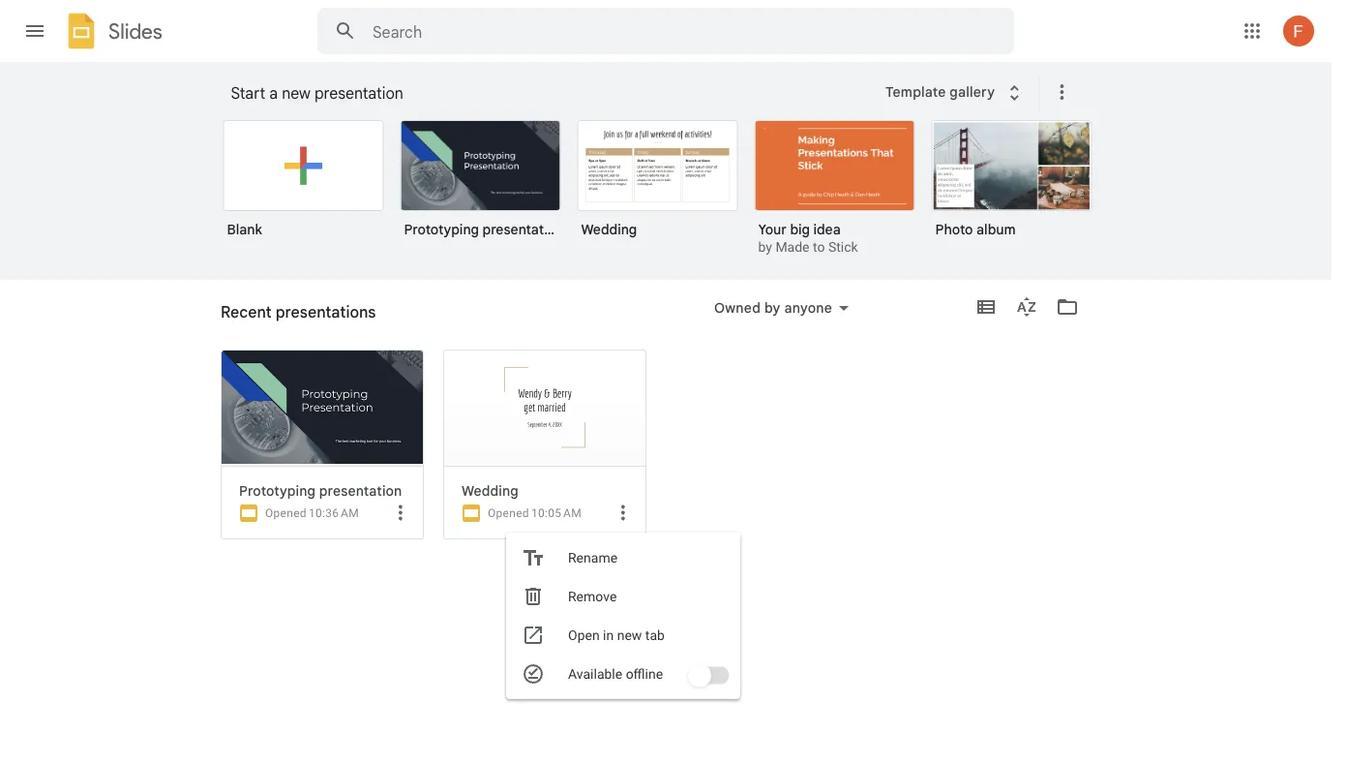 Task type: describe. For each thing, give the bounding box(es) containing it.
stick
[[829, 239, 859, 255]]

made
[[776, 239, 810, 255]]

rename
[[568, 550, 618, 566]]

available
[[568, 666, 623, 682]]

slides link
[[62, 12, 163, 54]]

0 vertical spatial prototyping presentation option
[[400, 120, 564, 252]]

presentations inside heading
[[276, 302, 376, 321]]

2 recent from the top
[[221, 310, 265, 327]]

recent presentations heading
[[221, 280, 376, 342]]

2 recent presentations from the top
[[221, 310, 357, 327]]

a
[[269, 83, 278, 103]]

main menu image
[[23, 19, 46, 43]]

open in new tab
[[568, 627, 665, 643]]

opened for wedding
[[488, 506, 530, 520]]

owned
[[715, 299, 761, 316]]

wedding option inside list box
[[578, 120, 738, 252]]

recent inside 'recent presentations' heading
[[221, 302, 272, 321]]

made to stick link
[[776, 239, 859, 255]]

more actions. image
[[1047, 80, 1074, 104]]

wedding inside list box
[[582, 221, 637, 238]]

owned by anyone button
[[702, 296, 862, 320]]

photo
[[936, 221, 974, 238]]

album
[[977, 221, 1016, 238]]

search image
[[326, 12, 365, 50]]

recent presentations list box
[[221, 126, 1112, 764]]

opened 10:36 am
[[265, 506, 359, 520]]

presentation inside list box
[[319, 482, 402, 499]]

start a new presentation heading
[[231, 62, 873, 124]]

prototyping presentation inside list box
[[404, 221, 564, 238]]

prototyping presentation option inside the recent presentations list box
[[221, 350, 424, 764]]

in
[[603, 627, 614, 643]]

last opened by me 10:05 am element
[[532, 506, 582, 520]]

blank option
[[223, 120, 384, 252]]

prototyping presentation inside the recent presentations list box
[[239, 482, 402, 499]]

remove
[[568, 588, 617, 604]]

10:05 am
[[532, 506, 582, 520]]

big
[[791, 221, 810, 238]]

10:36 am
[[309, 506, 359, 520]]

photo album
[[936, 221, 1016, 238]]

blank
[[227, 221, 262, 238]]

your big idea option
[[755, 120, 916, 258]]

your
[[759, 221, 787, 238]]



Task type: vqa. For each thing, say whether or not it's contained in the screenshot.
"Recent" in the 'Recent presentations' heading
no



Task type: locate. For each thing, give the bounding box(es) containing it.
1 horizontal spatial opened
[[488, 506, 530, 520]]

opened 10:05 am
[[488, 506, 582, 520]]

new for presentation
[[282, 83, 311, 103]]

1 vertical spatial prototyping presentation option
[[221, 350, 424, 764]]

idea
[[814, 221, 841, 238]]

last opened by me 10:36 am element
[[309, 506, 359, 520]]

wedding inside wedding google slides element
[[462, 482, 519, 499]]

1 vertical spatial prototyping
[[239, 482, 316, 499]]

menu
[[506, 126, 741, 764]]

by right "owned"
[[765, 299, 781, 316]]

list box
[[223, 116, 1114, 281]]

new for tab
[[618, 627, 642, 643]]

photo album option
[[932, 120, 1093, 252]]

by inside your big idea by made to stick
[[759, 239, 773, 255]]

1 recent from the top
[[221, 302, 272, 321]]

start a new presentation
[[231, 83, 404, 103]]

recent
[[221, 302, 272, 321], [221, 310, 265, 327]]

0 horizontal spatial prototyping presentation
[[239, 482, 402, 499]]

open
[[568, 627, 600, 643]]

2 vertical spatial presentation
[[319, 482, 402, 499]]

prototyping
[[404, 221, 479, 238], [239, 482, 316, 499]]

tab
[[646, 627, 665, 643]]

1 vertical spatial presentation
[[483, 221, 564, 238]]

by down your
[[759, 239, 773, 255]]

presentations
[[276, 302, 376, 321], [269, 310, 357, 327]]

menu containing rename
[[506, 126, 741, 764]]

template
[[886, 83, 947, 100]]

wedding
[[582, 221, 637, 238], [462, 482, 519, 499]]

1 vertical spatial by
[[765, 299, 781, 316]]

available offline
[[568, 666, 663, 682]]

prototyping presentation
[[404, 221, 564, 238], [239, 482, 402, 499]]

template gallery button
[[873, 75, 1039, 109]]

prototyping inside the recent presentations list box
[[239, 482, 316, 499]]

new inside menu
[[618, 627, 642, 643]]

opened down wedding google slides element
[[488, 506, 530, 520]]

0 vertical spatial new
[[282, 83, 311, 103]]

0 horizontal spatial prototyping
[[239, 482, 316, 499]]

new right the a
[[282, 83, 311, 103]]

presentation inside heading
[[315, 83, 404, 103]]

prototyping presentation option
[[400, 120, 564, 252], [221, 350, 424, 764]]

prototyping inside list box
[[404, 221, 479, 238]]

0 horizontal spatial new
[[282, 83, 311, 103]]

list box containing blank
[[223, 116, 1114, 281]]

1 horizontal spatial prototyping
[[404, 221, 479, 238]]

None search field
[[318, 8, 1015, 54]]

new right in
[[618, 627, 642, 643]]

0 horizontal spatial opened
[[265, 506, 307, 520]]

1 horizontal spatial prototyping presentation
[[404, 221, 564, 238]]

by
[[759, 239, 773, 255], [765, 299, 781, 316]]

1 horizontal spatial new
[[618, 627, 642, 643]]

0 vertical spatial prototyping
[[404, 221, 479, 238]]

to
[[813, 239, 825, 255]]

recent presentations
[[221, 302, 376, 321], [221, 310, 357, 327]]

1 opened from the left
[[265, 506, 307, 520]]

owned by anyone
[[715, 299, 833, 316]]

0 vertical spatial presentation
[[315, 83, 404, 103]]

2 opened from the left
[[488, 506, 530, 520]]

start
[[231, 83, 265, 103]]

offline
[[626, 666, 663, 682]]

wedding option
[[578, 120, 738, 252], [444, 126, 741, 764]]

template gallery
[[886, 83, 996, 100]]

1 vertical spatial prototyping presentation
[[239, 482, 402, 499]]

new
[[282, 83, 311, 103], [618, 627, 642, 643]]

by inside owned by anyone popup button
[[765, 299, 781, 316]]

opened down "prototyping presentation google slides" element
[[265, 506, 307, 520]]

Search bar text field
[[373, 22, 966, 42]]

gallery
[[950, 83, 996, 100]]

your big idea by made to stick
[[759, 221, 859, 255]]

0 vertical spatial by
[[759, 239, 773, 255]]

new inside heading
[[282, 83, 311, 103]]

prototyping presentation google slides element
[[239, 482, 415, 500]]

1 vertical spatial new
[[618, 627, 642, 643]]

wedding google slides element
[[462, 482, 638, 500]]

1 recent presentations from the top
[[221, 302, 376, 321]]

0 horizontal spatial wedding
[[462, 482, 519, 499]]

opened
[[265, 506, 307, 520], [488, 506, 530, 520]]

anyone
[[785, 299, 833, 316]]

slides
[[108, 18, 163, 44]]

0 vertical spatial prototyping presentation
[[404, 221, 564, 238]]

presentation
[[315, 83, 404, 103], [483, 221, 564, 238], [319, 482, 402, 499]]

1 horizontal spatial wedding
[[582, 221, 637, 238]]

0 vertical spatial wedding
[[582, 221, 637, 238]]

opened for prototyping presentation
[[265, 506, 307, 520]]

1 vertical spatial wedding
[[462, 482, 519, 499]]



